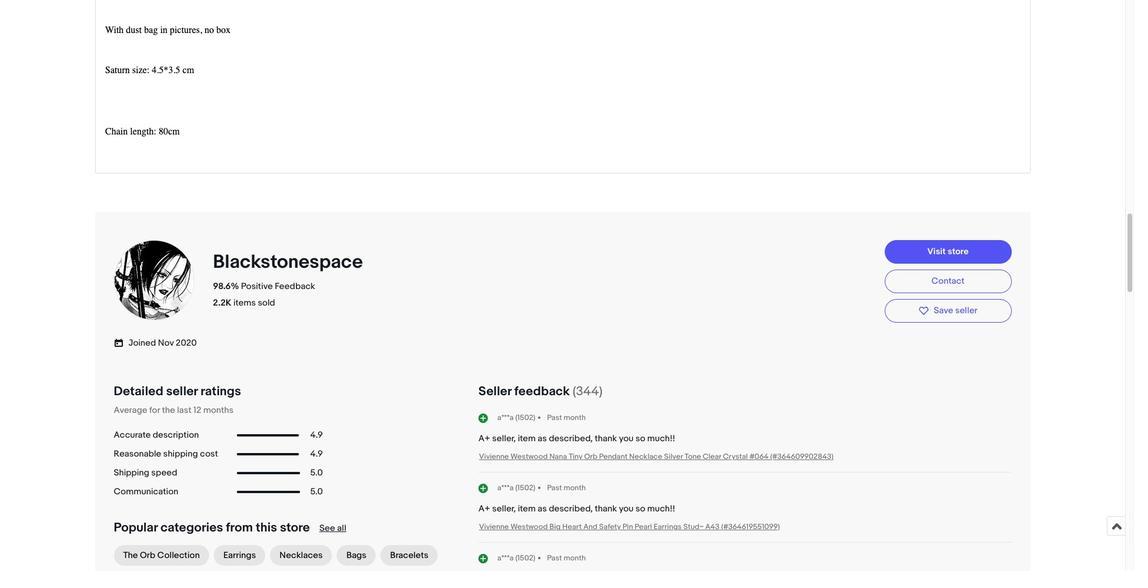 Task type: locate. For each thing, give the bounding box(es) containing it.
(1502)
[[515, 413, 535, 423], [515, 484, 535, 493], [515, 554, 535, 563]]

see all
[[319, 524, 346, 535]]

a+ seller, item as described, thank you so much!! for tiny
[[479, 434, 675, 445]]

westwood left big
[[511, 523, 548, 533]]

2 so from the top
[[636, 504, 645, 515]]

stud~
[[684, 523, 704, 533]]

save seller button
[[885, 300, 1012, 323]]

the
[[162, 405, 175, 417]]

much!! up the pearl
[[647, 504, 675, 515]]

clear
[[703, 453, 721, 462]]

2 a+ seller, item as described, thank you so much!! from the top
[[479, 504, 675, 515]]

0 vertical spatial month
[[564, 413, 586, 423]]

1 vertical spatial 5.0
[[310, 487, 323, 498]]

1 a***a from the top
[[497, 413, 514, 423]]

5.0 for shipping speed
[[310, 468, 323, 479]]

0 horizontal spatial seller
[[166, 384, 198, 400]]

1 seller, from the top
[[492, 434, 516, 445]]

for
[[149, 405, 160, 417]]

pearl
[[635, 523, 652, 533]]

much!! up vivienne westwood nana tiny orb pendant necklace silver tone clear crystal #064 (#364609902843) link
[[647, 434, 675, 445]]

bags
[[346, 551, 367, 562]]

(1502) for big
[[515, 484, 535, 493]]

so up necklace
[[636, 434, 645, 445]]

collection
[[157, 551, 200, 562]]

seller right save
[[955, 306, 978, 317]]

vivienne for vivienne westwood nana tiny orb pendant necklace silver tone clear crystal #064 (#364609902843)
[[479, 453, 509, 462]]

2 vertical spatial a***a
[[497, 554, 514, 563]]

month down tiny
[[564, 484, 586, 493]]

earrings right the pearl
[[654, 523, 682, 533]]

12
[[194, 405, 201, 417]]

1 vertical spatial westwood
[[511, 523, 548, 533]]

2 5.0 from the top
[[310, 487, 323, 498]]

1 horizontal spatial earrings
[[654, 523, 682, 533]]

0 vertical spatial westwood
[[511, 453, 548, 462]]

earrings down from
[[223, 551, 256, 562]]

thank up safety
[[595, 504, 617, 515]]

orb right tiny
[[584, 453, 597, 462]]

(#364619551099)
[[721, 523, 780, 533]]

westwood left nana
[[511, 453, 548, 462]]

much!! for pearl
[[647, 504, 675, 515]]

nov
[[158, 338, 174, 349]]

0 vertical spatial past month
[[547, 413, 586, 423]]

shipping
[[163, 449, 198, 460]]

0 horizontal spatial store
[[280, 521, 310, 537]]

westwood for nana
[[511, 453, 548, 462]]

1 vertical spatial described,
[[549, 504, 593, 515]]

1 vertical spatial a+
[[479, 504, 490, 515]]

2 vertical spatial past month
[[547, 554, 586, 563]]

1 past from the top
[[547, 413, 562, 423]]

contact
[[932, 276, 965, 287]]

1 a***a (1502) from the top
[[497, 413, 535, 423]]

1 4.9 from the top
[[310, 430, 323, 442]]

1 vertical spatial thank
[[595, 504, 617, 515]]

vivienne westwood nana tiny orb pendant necklace silver tone clear crystal #064 (#364609902843) link
[[479, 453, 834, 462]]

0 vertical spatial 4.9
[[310, 430, 323, 442]]

1 much!! from the top
[[647, 434, 675, 445]]

the orb collection link
[[114, 546, 209, 567]]

0 vertical spatial vivienne
[[479, 453, 509, 462]]

2 4.9 from the top
[[310, 449, 323, 460]]

orb right the
[[140, 551, 155, 562]]

pendant
[[599, 453, 628, 462]]

a***a (1502) for nana
[[497, 413, 535, 423]]

2 thank from the top
[[595, 504, 617, 515]]

2 vertical spatial month
[[564, 554, 586, 563]]

0 vertical spatial so
[[636, 434, 645, 445]]

past
[[547, 413, 562, 423], [547, 484, 562, 493], [547, 554, 562, 563]]

you
[[619, 434, 634, 445], [619, 504, 634, 515]]

seller inside save seller 'button'
[[955, 306, 978, 317]]

vivienne for vivienne westwood big heart and safety pin pearl earrings stud~ a43 (#364619551099)
[[479, 523, 509, 533]]

1 vertical spatial orb
[[140, 551, 155, 562]]

month down "(344)"
[[564, 413, 586, 423]]

save
[[934, 306, 953, 317]]

2 seller, from the top
[[492, 504, 516, 515]]

1 as from the top
[[538, 434, 547, 445]]

past month for heart
[[547, 484, 586, 493]]

a+ seller, item as described, thank you so much!!
[[479, 434, 675, 445], [479, 504, 675, 515]]

a***a for vivienne westwood big heart and safety pin pearl earrings stud~ a43 (#364619551099)
[[497, 484, 514, 493]]

past for nana
[[547, 413, 562, 423]]

0 vertical spatial item
[[518, 434, 536, 445]]

the orb collection
[[123, 551, 200, 562]]

98.6% positive feedback 2.2k items sold
[[213, 281, 315, 309]]

1 westwood from the top
[[511, 453, 548, 462]]

average
[[114, 405, 147, 417]]

described, for heart
[[549, 504, 593, 515]]

necklaces
[[280, 551, 323, 562]]

2 vertical spatial a***a (1502)
[[497, 554, 535, 563]]

0 vertical spatial past
[[547, 413, 562, 423]]

3 (1502) from the top
[[515, 554, 535, 563]]

1 vertical spatial past month
[[547, 484, 586, 493]]

1 vertical spatial earrings
[[223, 551, 256, 562]]

feedback
[[275, 281, 315, 293]]

shipping
[[114, 468, 149, 479]]

0 vertical spatial (1502)
[[515, 413, 535, 423]]

months
[[203, 405, 234, 417]]

1 vivienne from the top
[[479, 453, 509, 462]]

0 vertical spatial a+
[[479, 434, 490, 445]]

see all link
[[319, 524, 346, 535]]

1 (1502) from the top
[[515, 413, 535, 423]]

1 vertical spatial a***a
[[497, 484, 514, 493]]

seller
[[955, 306, 978, 317], [166, 384, 198, 400]]

1 vertical spatial 4.9
[[310, 449, 323, 460]]

2 past month from the top
[[547, 484, 586, 493]]

joined nov 2020
[[128, 338, 197, 349]]

0 vertical spatial store
[[948, 246, 969, 257]]

3 a***a (1502) from the top
[[497, 554, 535, 563]]

past for big
[[547, 484, 562, 493]]

2 vivienne from the top
[[479, 523, 509, 533]]

2 a+ from the top
[[479, 504, 490, 515]]

store up necklaces link
[[280, 521, 310, 537]]

2 as from the top
[[538, 504, 547, 515]]

a***a (1502) for big
[[497, 484, 535, 493]]

2 much!! from the top
[[647, 504, 675, 515]]

seller for detailed
[[166, 384, 198, 400]]

past down feedback at the bottom of page
[[547, 413, 562, 423]]

a+ seller, item as described, thank you so much!! up tiny
[[479, 434, 675, 445]]

reasonable shipping cost
[[114, 449, 218, 460]]

0 vertical spatial you
[[619, 434, 634, 445]]

1 horizontal spatial store
[[948, 246, 969, 257]]

a***a
[[497, 413, 514, 423], [497, 484, 514, 493], [497, 554, 514, 563]]

1 vertical spatial vivienne
[[479, 523, 509, 533]]

description
[[153, 430, 199, 442]]

0 vertical spatial seller
[[955, 306, 978, 317]]

seller, for vivienne westwood nana tiny orb pendant necklace silver tone clear crystal #064 (#364609902843)
[[492, 434, 516, 445]]

1 a+ seller, item as described, thank you so much!! from the top
[[479, 434, 675, 445]]

0 vertical spatial as
[[538, 434, 547, 445]]

seller, for vivienne westwood big heart and safety pin pearl earrings stud~ a43 (#364619551099)
[[492, 504, 516, 515]]

past down nana
[[547, 484, 562, 493]]

visit store
[[927, 246, 969, 257]]

2 you from the top
[[619, 504, 634, 515]]

crystal
[[723, 453, 748, 462]]

1 vertical spatial a+ seller, item as described, thank you so much!!
[[479, 504, 675, 515]]

2 westwood from the top
[[511, 523, 548, 533]]

as for big
[[538, 504, 547, 515]]

1 item from the top
[[518, 434, 536, 445]]

1 thank from the top
[[595, 434, 617, 445]]

1 so from the top
[[636, 434, 645, 445]]

2 item from the top
[[518, 504, 536, 515]]

vivienne westwood big heart and safety pin pearl earrings stud~ a43 (#364619551099) link
[[479, 523, 780, 533]]

earrings link
[[214, 546, 265, 567]]

you up pendant
[[619, 434, 634, 445]]

much!!
[[647, 434, 675, 445], [647, 504, 675, 515]]

1 vertical spatial much!!
[[647, 504, 675, 515]]

3 month from the top
[[564, 554, 586, 563]]

0 vertical spatial described,
[[549, 434, 593, 445]]

0 vertical spatial earrings
[[654, 523, 682, 533]]

month down heart
[[564, 554, 586, 563]]

safety
[[599, 523, 621, 533]]

shipping speed
[[114, 468, 177, 479]]

2 a***a (1502) from the top
[[497, 484, 535, 493]]

see
[[319, 524, 335, 535]]

1 vertical spatial past
[[547, 484, 562, 493]]

text__icon wrapper image
[[114, 337, 128, 349]]

described, up tiny
[[549, 434, 593, 445]]

1 vertical spatial (1502)
[[515, 484, 535, 493]]

0 vertical spatial a***a (1502)
[[497, 413, 535, 423]]

1 vertical spatial item
[[518, 504, 536, 515]]

a+ seller, item as described, thank you so much!! up heart
[[479, 504, 675, 515]]

past month down heart
[[547, 554, 586, 563]]

you for pin
[[619, 504, 634, 515]]

item
[[518, 434, 536, 445], [518, 504, 536, 515]]

0 vertical spatial much!!
[[647, 434, 675, 445]]

vivienne
[[479, 453, 509, 462], [479, 523, 509, 533]]

1 vertical spatial a***a (1502)
[[497, 484, 535, 493]]

vivienne westwood big heart and safety pin pearl earrings stud~ a43 (#364619551099)
[[479, 523, 780, 533]]

a+ for vivienne westwood big heart and safety pin pearl earrings stud~ a43 (#364619551099)
[[479, 504, 490, 515]]

earrings
[[654, 523, 682, 533], [223, 551, 256, 562]]

1 horizontal spatial seller
[[955, 306, 978, 317]]

you up pin
[[619, 504, 634, 515]]

month
[[564, 413, 586, 423], [564, 484, 586, 493], [564, 554, 586, 563]]

2 past from the top
[[547, 484, 562, 493]]

2 a***a from the top
[[497, 484, 514, 493]]

0 vertical spatial orb
[[584, 453, 597, 462]]

bags link
[[337, 546, 376, 567]]

a+ for vivienne westwood nana tiny orb pendant necklace silver tone clear crystal #064 (#364609902843)
[[479, 434, 490, 445]]

2.2k
[[213, 298, 231, 309]]

thank for safety
[[595, 504, 617, 515]]

so up the pearl
[[636, 504, 645, 515]]

2 month from the top
[[564, 484, 586, 493]]

from
[[226, 521, 253, 537]]

1 described, from the top
[[549, 434, 593, 445]]

0 vertical spatial a***a
[[497, 413, 514, 423]]

2 (1502) from the top
[[515, 484, 535, 493]]

thank
[[595, 434, 617, 445], [595, 504, 617, 515]]

1 5.0 from the top
[[310, 468, 323, 479]]

#064
[[750, 453, 769, 462]]

0 vertical spatial seller,
[[492, 434, 516, 445]]

so
[[636, 434, 645, 445], [636, 504, 645, 515]]

westwood
[[511, 453, 548, 462], [511, 523, 548, 533]]

1 a+ from the top
[[479, 434, 490, 445]]

1 month from the top
[[564, 413, 586, 423]]

so for pin
[[636, 504, 645, 515]]

1 vertical spatial seller,
[[492, 504, 516, 515]]

0 vertical spatial 5.0
[[310, 468, 323, 479]]

item for big
[[518, 504, 536, 515]]

1 vertical spatial you
[[619, 504, 634, 515]]

a+ seller, item as described, thank you so much!! for heart
[[479, 504, 675, 515]]

past down big
[[547, 554, 562, 563]]

the
[[123, 551, 138, 562]]

past month down nana
[[547, 484, 586, 493]]

so for necklace
[[636, 434, 645, 445]]

nana
[[550, 453, 567, 462]]

items
[[233, 298, 256, 309]]

a***a (1502)
[[497, 413, 535, 423], [497, 484, 535, 493], [497, 554, 535, 563]]

2 vertical spatial (1502)
[[515, 554, 535, 563]]

0 vertical spatial a+ seller, item as described, thank you so much!!
[[479, 434, 675, 445]]

store right visit
[[948, 246, 969, 257]]

1 you from the top
[[619, 434, 634, 445]]

thank up pendant
[[595, 434, 617, 445]]

0 horizontal spatial earrings
[[223, 551, 256, 562]]

2 described, from the top
[[549, 504, 593, 515]]

feedback
[[514, 384, 570, 400]]

a43
[[705, 523, 720, 533]]

tone
[[685, 453, 701, 462]]

past month down "(344)"
[[547, 413, 586, 423]]

seller up last on the bottom of page
[[166, 384, 198, 400]]

1 vertical spatial so
[[636, 504, 645, 515]]

0 vertical spatial thank
[[595, 434, 617, 445]]

described, up heart
[[549, 504, 593, 515]]

contact link
[[885, 270, 1012, 294]]

described,
[[549, 434, 593, 445], [549, 504, 593, 515]]

westwood for big
[[511, 523, 548, 533]]

5.0 for communication
[[310, 487, 323, 498]]

a+
[[479, 434, 490, 445], [479, 504, 490, 515]]

1 vertical spatial month
[[564, 484, 586, 493]]

detailed
[[114, 384, 163, 400]]

2 vertical spatial past
[[547, 554, 562, 563]]

1 vertical spatial seller
[[166, 384, 198, 400]]

visit store link
[[885, 241, 1012, 264]]

store
[[948, 246, 969, 257], [280, 521, 310, 537]]

1 past month from the top
[[547, 413, 586, 423]]

month for heart
[[564, 484, 586, 493]]

1 vertical spatial as
[[538, 504, 547, 515]]



Task type: vqa. For each thing, say whether or not it's contained in the screenshot.


Task type: describe. For each thing, give the bounding box(es) containing it.
past month for tiny
[[547, 413, 586, 423]]

positive
[[241, 281, 273, 293]]

item for nana
[[518, 434, 536, 445]]

popular
[[114, 521, 158, 537]]

vivienne westwood nana tiny orb pendant necklace silver tone clear crystal #064 (#364609902843)
[[479, 453, 834, 462]]

1 horizontal spatial orb
[[584, 453, 597, 462]]

3 past month from the top
[[547, 554, 586, 563]]

last
[[177, 405, 192, 417]]

pin
[[623, 523, 633, 533]]

seller for save
[[955, 306, 978, 317]]

tiny
[[569, 453, 583, 462]]

popular categories from this store
[[114, 521, 310, 537]]

and
[[584, 523, 598, 533]]

3 a***a from the top
[[497, 554, 514, 563]]

blackstonespace link
[[213, 251, 367, 274]]

categories
[[161, 521, 223, 537]]

accurate
[[114, 430, 151, 442]]

bracelets
[[390, 551, 428, 562]]

(1502) for nana
[[515, 413, 535, 423]]

2020
[[176, 338, 197, 349]]

3 past from the top
[[547, 554, 562, 563]]

speed
[[151, 468, 177, 479]]

cost
[[200, 449, 218, 460]]

1 vertical spatial store
[[280, 521, 310, 537]]

silver
[[664, 453, 683, 462]]

seller feedback (344)
[[479, 384, 603, 400]]

detailed seller ratings
[[114, 384, 241, 400]]

this
[[256, 521, 277, 537]]

accurate description
[[114, 430, 199, 442]]

joined
[[128, 338, 156, 349]]

0 horizontal spatial orb
[[140, 551, 155, 562]]

seller
[[479, 384, 512, 400]]

(344)
[[573, 384, 603, 400]]

reasonable
[[114, 449, 161, 460]]

necklaces link
[[270, 546, 332, 567]]

4.9 for accurate description
[[310, 430, 323, 442]]

sold
[[258, 298, 275, 309]]

heart
[[562, 523, 582, 533]]

thank for pendant
[[595, 434, 617, 445]]

month for tiny
[[564, 413, 586, 423]]

necklace
[[629, 453, 662, 462]]

average for the last 12 months
[[114, 405, 234, 417]]

ratings
[[201, 384, 241, 400]]

(#364609902843)
[[770, 453, 834, 462]]

you for necklace
[[619, 434, 634, 445]]

blackstonespace
[[213, 251, 363, 274]]

all
[[337, 524, 346, 535]]

visit
[[927, 246, 946, 257]]

blackstonespace image
[[113, 239, 195, 322]]

much!! for silver
[[647, 434, 675, 445]]

described, for tiny
[[549, 434, 593, 445]]

save seller
[[934, 306, 978, 317]]

98.6%
[[213, 281, 239, 293]]

as for nana
[[538, 434, 547, 445]]

communication
[[114, 487, 178, 498]]

big
[[550, 523, 561, 533]]

bracelets link
[[381, 546, 438, 567]]

4.9 for reasonable shipping cost
[[310, 449, 323, 460]]

a***a for vivienne westwood nana tiny orb pendant necklace silver tone clear crystal #064 (#364609902843)
[[497, 413, 514, 423]]



